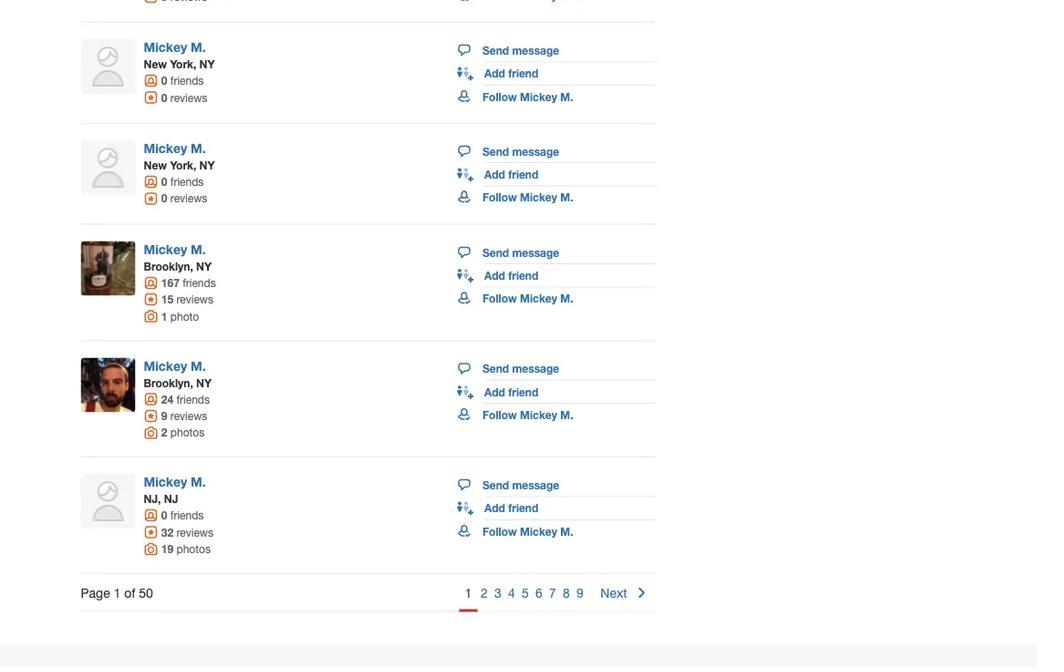 Task type: vqa. For each thing, say whether or not it's contained in the screenshot.
Stonestown Galleria Shopping Centers link
no



Task type: describe. For each thing, give the bounding box(es) containing it.
2 friend from the top
[[508, 168, 538, 181]]

2 0 from the top
[[161, 91, 167, 104]]

send message link for 1 photo
[[457, 241, 655, 264]]

24 friends
[[161, 393, 210, 406]]

add for 2 photos
[[484, 386, 505, 398]]

mickey m. link for 2
[[144, 358, 206, 373]]

message for 1 photo
[[512, 246, 559, 259]]

mickey m. brooklyn, ny for 24
[[144, 358, 212, 389]]

50
[[139, 586, 153, 601]]

1 friend from the top
[[508, 67, 538, 80]]

2 message from the top
[[512, 145, 559, 158]]

1 add friend from the top
[[484, 67, 538, 80]]

of
[[124, 586, 135, 601]]

photos for mickey m. nj, nj
[[177, 543, 211, 556]]

19
[[161, 543, 173, 556]]

mickey m. brooklyn, ny for 167
[[144, 242, 212, 273]]

send message for 19 photos
[[482, 479, 559, 492]]

friend for 2 photos
[[508, 386, 538, 398]]

mickey m. nj, nj
[[144, 475, 206, 506]]

15 reviews
[[161, 293, 213, 306]]

2 follow mickey m. link from the top
[[457, 186, 655, 208]]

1 follow mickey m. link from the top
[[457, 85, 655, 107]]

1 mickey m. image from the top
[[81, 39, 135, 94]]

mickey m. link for 1
[[144, 242, 206, 257]]

follow mickey m. for 1 photo
[[482, 292, 573, 305]]

friends for 2 photos
[[177, 393, 210, 406]]

1 send message from the top
[[482, 44, 559, 57]]

1 mickey m. new york, ny from the top
[[144, 40, 215, 71]]

2 send from the top
[[482, 145, 509, 158]]

new for first mickey m. link
[[144, 58, 167, 71]]

add friend link for 2 photos
[[457, 380, 655, 403]]

2 add friend from the top
[[484, 168, 538, 181]]

follow mickey m. link for 1 photo
[[457, 287, 655, 310]]

3 0 friends from the top
[[161, 509, 204, 522]]

1 send message link from the top
[[457, 39, 655, 61]]

24
[[161, 393, 173, 406]]

friend for 1 photo
[[508, 269, 538, 282]]

1 for 1 photo
[[161, 310, 167, 323]]

mickey m. image for 19 photos
[[81, 474, 135, 529]]

reviews for 2 photos
[[170, 410, 207, 422]]

1 for 1
[[465, 586, 472, 601]]

reviews for 1 photo
[[177, 293, 213, 306]]

32
[[161, 526, 173, 539]]

1 photo
[[161, 310, 199, 323]]

167 friends
[[161, 276, 216, 289]]

reviews for 19 photos
[[177, 526, 213, 539]]



Task type: locate. For each thing, give the bounding box(es) containing it.
mickey
[[144, 40, 187, 55], [520, 90, 557, 103], [144, 141, 187, 156], [520, 191, 557, 204], [144, 242, 187, 257], [520, 292, 557, 305], [144, 358, 187, 373], [520, 409, 557, 421], [144, 475, 187, 490], [520, 525, 557, 538]]

5 0 from the top
[[161, 509, 167, 522]]

page 1 of 50
[[81, 586, 153, 601]]

next
[[600, 586, 627, 601]]

5 add from the top
[[484, 502, 505, 515]]

brooklyn, up 167
[[144, 260, 193, 273]]

new
[[144, 58, 167, 71], [144, 159, 167, 172]]

1
[[161, 310, 167, 323], [114, 586, 121, 601], [465, 586, 472, 601]]

brooklyn, for 24
[[144, 376, 193, 389]]

0 vertical spatial mickey m. new york, ny
[[144, 40, 215, 71]]

friend
[[508, 67, 538, 80], [508, 168, 538, 181], [508, 269, 538, 282], [508, 386, 538, 398], [508, 502, 538, 515]]

3 send from the top
[[482, 246, 509, 259]]

friend for 19 photos
[[508, 502, 538, 515]]

send message for 2 photos
[[482, 363, 559, 375]]

follow mickey m. for 19 photos
[[482, 525, 573, 538]]

1 follow from the top
[[482, 90, 517, 103]]

4 friend from the top
[[508, 386, 538, 398]]

2 mickey m. brooklyn, ny from the top
[[144, 358, 212, 389]]

send
[[482, 44, 509, 57], [482, 145, 509, 158], [482, 246, 509, 259], [482, 363, 509, 375], [482, 479, 509, 492]]

send message
[[482, 44, 559, 57], [482, 145, 559, 158], [482, 246, 559, 259], [482, 363, 559, 375], [482, 479, 559, 492]]

nj,
[[144, 493, 161, 506]]

3 send message from the top
[[482, 246, 559, 259]]

m. inside mickey m. nj, nj
[[191, 475, 206, 490]]

ny
[[199, 58, 215, 71], [199, 159, 215, 172], [196, 260, 212, 273], [196, 376, 212, 389]]

2 0 friends from the top
[[161, 175, 204, 188]]

3 friend from the top
[[508, 269, 538, 282]]

follow mickey m.
[[482, 90, 573, 103], [482, 191, 573, 204], [482, 292, 573, 305], [482, 409, 573, 421], [482, 525, 573, 538]]

4 add from the top
[[484, 386, 505, 398]]

1 0 reviews from the top
[[161, 91, 207, 104]]

2 horizontal spatial 1
[[465, 586, 472, 601]]

follow for 19 photos
[[482, 525, 517, 538]]

0 vertical spatial mickey m. brooklyn, ny
[[144, 242, 212, 273]]

0
[[161, 74, 167, 87], [161, 91, 167, 104], [161, 175, 167, 188], [161, 192, 167, 205], [161, 509, 167, 522]]

2 mickey m. link from the top
[[144, 141, 206, 156]]

2 0 reviews from the top
[[161, 192, 207, 205]]

send for 19 photos
[[482, 479, 509, 492]]

2 brooklyn, from the top
[[144, 376, 193, 389]]

9
[[161, 410, 167, 422]]

add for 1 photo
[[484, 269, 505, 282]]

5 friend from the top
[[508, 502, 538, 515]]

4 mickey m. image from the top
[[81, 358, 135, 412]]

5 follow from the top
[[482, 525, 517, 538]]

2 send message from the top
[[482, 145, 559, 158]]

1 vertical spatial photos
[[177, 543, 211, 556]]

4 message from the top
[[512, 363, 559, 375]]

new for second mickey m. link
[[144, 159, 167, 172]]

add friend for 1 photo
[[484, 269, 538, 282]]

2 add from the top
[[484, 168, 505, 181]]

5 add friend from the top
[[484, 502, 538, 515]]

2
[[161, 426, 167, 439]]

mickey m. brooklyn, ny
[[144, 242, 212, 273], [144, 358, 212, 389]]

message
[[512, 44, 559, 57], [512, 145, 559, 158], [512, 246, 559, 259], [512, 363, 559, 375], [512, 479, 559, 492]]

page
[[81, 586, 110, 601]]

4 follow mickey m. link from the top
[[457, 403, 655, 426]]

None submit
[[481, 585, 488, 602], [494, 585, 501, 602], [508, 585, 515, 602], [522, 585, 529, 602], [535, 585, 542, 602], [549, 585, 556, 602], [563, 585, 570, 602], [576, 585, 583, 602], [481, 585, 488, 602], [494, 585, 501, 602], [508, 585, 515, 602], [522, 585, 529, 602], [535, 585, 542, 602], [549, 585, 556, 602], [563, 585, 570, 602], [576, 585, 583, 602]]

mickey m. image
[[81, 39, 135, 94], [81, 140, 135, 195], [81, 241, 135, 296], [81, 358, 135, 412], [81, 474, 135, 529]]

1 horizontal spatial 1
[[161, 310, 167, 323]]

reviews
[[170, 91, 207, 104], [170, 192, 207, 205], [177, 293, 213, 306], [170, 410, 207, 422], [177, 526, 213, 539]]

york, for second mickey m. link
[[170, 159, 196, 172]]

photos for mickey m. brooklyn, ny
[[170, 426, 204, 439]]

3 follow mickey m. link from the top
[[457, 287, 655, 310]]

photo
[[170, 310, 199, 323]]

mickey m. brooklyn, ny up 24 friends on the bottom left of page
[[144, 358, 212, 389]]

3 send message link from the top
[[457, 241, 655, 264]]

0 reviews
[[161, 91, 207, 104], [161, 192, 207, 205]]

brooklyn, up 24
[[144, 376, 193, 389]]

4 follow mickey m. from the top
[[482, 409, 573, 421]]

follow for 1 photo
[[482, 292, 517, 305]]

3 add from the top
[[484, 269, 505, 282]]

2 add friend link from the top
[[457, 163, 655, 186]]

2 new from the top
[[144, 159, 167, 172]]

5 mickey m. image from the top
[[81, 474, 135, 529]]

1 vertical spatial brooklyn,
[[144, 376, 193, 389]]

1 vertical spatial new
[[144, 159, 167, 172]]

friends for 1 photo
[[183, 276, 216, 289]]

1 brooklyn, from the top
[[144, 260, 193, 273]]

3 add friend from the top
[[484, 269, 538, 282]]

2 york, from the top
[[170, 159, 196, 172]]

3 mickey m. image from the top
[[81, 241, 135, 296]]

4 mickey m. link from the top
[[144, 358, 206, 373]]

brooklyn,
[[144, 260, 193, 273], [144, 376, 193, 389]]

2 follow mickey m. from the top
[[482, 191, 573, 204]]

send message for 1 photo
[[482, 246, 559, 259]]

167
[[161, 276, 180, 289]]

5 message from the top
[[512, 479, 559, 492]]

4 add friend link from the top
[[457, 380, 655, 403]]

send for 1 photo
[[482, 246, 509, 259]]

nj
[[164, 493, 178, 506]]

3 follow mickey m. from the top
[[482, 292, 573, 305]]

friends
[[170, 74, 204, 87], [170, 175, 204, 188], [183, 276, 216, 289], [177, 393, 210, 406], [170, 509, 204, 522]]

15
[[161, 293, 173, 306]]

0 vertical spatial photos
[[170, 426, 204, 439]]

9 reviews
[[161, 410, 207, 422]]

32 reviews
[[161, 526, 213, 539]]

0 vertical spatial york,
[[170, 58, 196, 71]]

mickey m. link
[[144, 40, 206, 55], [144, 141, 206, 156], [144, 242, 206, 257], [144, 358, 206, 373], [144, 475, 206, 490]]

0 vertical spatial 0 reviews
[[161, 91, 207, 104]]

2 photos
[[161, 426, 204, 439]]

follow mickey m. for 2 photos
[[482, 409, 573, 421]]

photos
[[170, 426, 204, 439], [177, 543, 211, 556]]

1 send from the top
[[482, 44, 509, 57]]

1 vertical spatial york,
[[170, 159, 196, 172]]

1 vertical spatial mickey m. brooklyn, ny
[[144, 358, 212, 389]]

5 follow mickey m. from the top
[[482, 525, 573, 538]]

2 mickey m. new york, ny from the top
[[144, 141, 215, 172]]

mickey m. brooklyn, ny up 167
[[144, 242, 212, 273]]

0 vertical spatial 0 friends
[[161, 74, 204, 87]]

brooklyn, for 167
[[144, 260, 193, 273]]

add friend for 2 photos
[[484, 386, 538, 398]]

send message link
[[457, 39, 655, 61], [457, 140, 655, 163], [457, 241, 655, 264], [457, 358, 655, 380], [457, 474, 655, 496]]

mickey m. new york, ny
[[144, 40, 215, 71], [144, 141, 215, 172]]

5 send from the top
[[482, 479, 509, 492]]

1 add friend link from the top
[[457, 61, 655, 85]]

19 photos
[[161, 543, 211, 556]]

add friend
[[484, 67, 538, 80], [484, 168, 538, 181], [484, 269, 538, 282], [484, 386, 538, 398], [484, 502, 538, 515]]

add friend link for 19 photos
[[457, 496, 655, 520]]

york,
[[170, 58, 196, 71], [170, 159, 196, 172]]

add friend link
[[457, 61, 655, 85], [457, 163, 655, 186], [457, 264, 655, 287], [457, 380, 655, 403], [457, 496, 655, 520]]

message for 19 photos
[[512, 479, 559, 492]]

3 0 from the top
[[161, 175, 167, 188]]

1 add from the top
[[484, 67, 505, 80]]

0 friends
[[161, 74, 204, 87], [161, 175, 204, 188], [161, 509, 204, 522]]

send message link for 19 photos
[[457, 474, 655, 496]]

message for 2 photos
[[512, 363, 559, 375]]

1 message from the top
[[512, 44, 559, 57]]

5 add friend link from the top
[[457, 496, 655, 520]]

add
[[484, 67, 505, 80], [484, 168, 505, 181], [484, 269, 505, 282], [484, 386, 505, 398], [484, 502, 505, 515]]

mickey inside mickey m. nj, nj
[[144, 475, 187, 490]]

add friend for 19 photos
[[484, 502, 538, 515]]

follow for 2 photos
[[482, 409, 517, 421]]

2 mickey m. image from the top
[[81, 140, 135, 195]]

1 mickey m. brooklyn, ny from the top
[[144, 242, 212, 273]]

m.
[[191, 40, 206, 55], [560, 90, 573, 103], [191, 141, 206, 156], [560, 191, 573, 204], [191, 242, 206, 257], [560, 292, 573, 305], [191, 358, 206, 373], [560, 409, 573, 421], [191, 475, 206, 490], [560, 525, 573, 538]]

0 vertical spatial brooklyn,
[[144, 260, 193, 273]]

2 vertical spatial 0 friends
[[161, 509, 204, 522]]

1 new from the top
[[144, 58, 167, 71]]

5 mickey m. link from the top
[[144, 475, 206, 490]]

0 vertical spatial new
[[144, 58, 167, 71]]

1 vertical spatial mickey m. new york, ny
[[144, 141, 215, 172]]

4 add friend from the top
[[484, 386, 538, 398]]

3 mickey m. link from the top
[[144, 242, 206, 257]]

4 send from the top
[[482, 363, 509, 375]]

1 york, from the top
[[170, 58, 196, 71]]

3 message from the top
[[512, 246, 559, 259]]

3 follow from the top
[[482, 292, 517, 305]]

4 follow from the top
[[482, 409, 517, 421]]

5 send message link from the top
[[457, 474, 655, 496]]

follow mickey m. link for 19 photos
[[457, 520, 655, 542]]

1 follow mickey m. from the top
[[482, 90, 573, 103]]

4 send message from the top
[[482, 363, 559, 375]]

1 0 from the top
[[161, 74, 167, 87]]

4 send message link from the top
[[457, 358, 655, 380]]

1 mickey m. link from the top
[[144, 40, 206, 55]]

4 0 from the top
[[161, 192, 167, 205]]

0 horizontal spatial 1
[[114, 586, 121, 601]]

photos down 9 reviews
[[170, 426, 204, 439]]

follow
[[482, 90, 517, 103], [482, 191, 517, 204], [482, 292, 517, 305], [482, 409, 517, 421], [482, 525, 517, 538]]

send for 2 photos
[[482, 363, 509, 375]]

mickey m. image for 2 photos
[[81, 358, 135, 412]]

1 0 friends from the top
[[161, 74, 204, 87]]

add friend link for 1 photo
[[457, 264, 655, 287]]

5 follow mickey m. link from the top
[[457, 520, 655, 542]]

send message link for 2 photos
[[457, 358, 655, 380]]

mickey m. link for 19
[[144, 475, 206, 490]]

mickey m. image for 1 photo
[[81, 241, 135, 296]]

5 send message from the top
[[482, 479, 559, 492]]

1 vertical spatial 0 friends
[[161, 175, 204, 188]]

2 follow from the top
[[482, 191, 517, 204]]

follow mickey m. link for 2 photos
[[457, 403, 655, 426]]

2 send message link from the top
[[457, 140, 655, 163]]

follow mickey m. link
[[457, 85, 655, 107], [457, 186, 655, 208], [457, 287, 655, 310], [457, 403, 655, 426], [457, 520, 655, 542]]

3 add friend link from the top
[[457, 264, 655, 287]]

next button
[[600, 582, 653, 606]]

1 vertical spatial 0 reviews
[[161, 192, 207, 205]]

photos down 32 reviews
[[177, 543, 211, 556]]

york, for first mickey m. link
[[170, 58, 196, 71]]

friends for 19 photos
[[170, 509, 204, 522]]

add for 19 photos
[[484, 502, 505, 515]]



